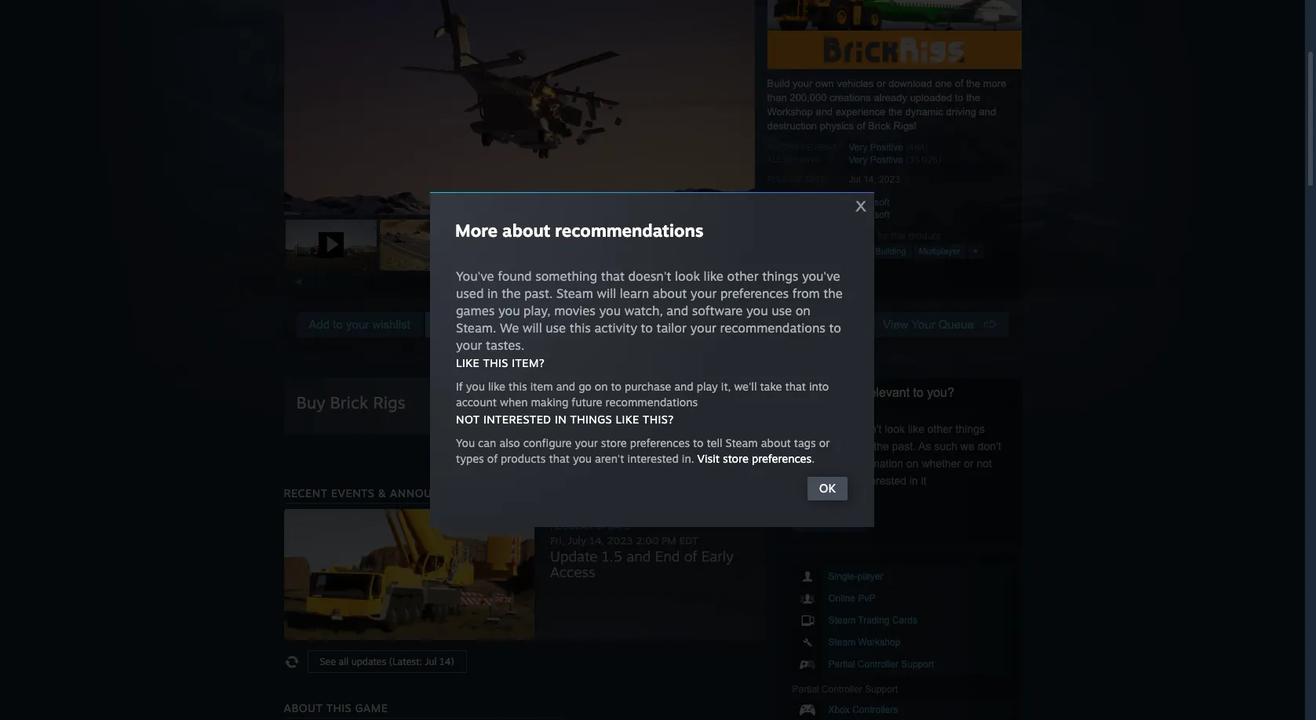 Task type: vqa. For each thing, say whether or not it's contained in the screenshot.
the top Sep
no



Task type: describe. For each thing, give the bounding box(es) containing it.
driving
[[947, 106, 977, 118]]

activity
[[595, 320, 638, 336]]

0 horizontal spatial brick
[[330, 393, 368, 413]]

xbox
[[829, 705, 850, 716]]

you can also configure your store preferences to tell steam about tags or types of products that you aren't interested in.
[[456, 437, 830, 466]]

recent reviews:
[[768, 143, 840, 152]]

making
[[531, 396, 569, 409]]

things inside the if you like this item and go on to purchase and play it, we'll take that into account when making future recommendations not interested in things like this?
[[571, 413, 613, 426]]

queue
[[939, 318, 975, 331]]

this inside the if you like this item and go on to purchase and play it, we'll take that into account when making future recommendations not interested in things like this?
[[509, 380, 528, 393]]

as
[[919, 441, 932, 453]]

brick inside build your own vehicles or download one of the more than 200,000 creations already uploaded to the workshop and experience the dynamic driving and destruction physics of brick rigs!
[[869, 120, 891, 132]]

1 horizontal spatial partial
[[829, 660, 856, 671]]

july
[[568, 535, 587, 547]]

you inside the you can also configure your store preferences to tell steam about tags or types of products that you aren't interested in.
[[573, 452, 592, 466]]

fluppisoft for 1st the "fluppisoft" link from the top of the page
[[849, 197, 890, 208]]

buy
[[296, 393, 326, 413]]

if you like this item and go on to purchase and play it, we'll take that into account when making future recommendations not interested in things like this?
[[456, 380, 829, 426]]

wishlist
[[373, 318, 410, 331]]

more
[[984, 78, 1007, 90]]

0 horizontal spatial about
[[503, 220, 551, 241]]

your down the software
[[691, 320, 717, 336]]

online pvp link
[[793, 589, 1009, 609]]

to left you?
[[914, 386, 924, 400]]

recommendations inside the if you like this item and go on to purchase and play it, we'll take that into account when making future recommendations not interested in things like this?
[[606, 396, 698, 409]]

you up activity
[[600, 303, 621, 319]]

preferences inside you've found something that doesn't look like other things you've used in the past. steam will learn about your preferences from the games you play, movies you watch, and software you use on steam. we will use this activity to tailor your recommendations to your tastes. like this item?
[[721, 286, 789, 302]]

you inside the if you like this item and go on to purchase and play it, we'll take that into account when making future recommendations not interested in things like this?
[[466, 380, 485, 393]]

something
[[536, 269, 598, 284]]

user-
[[803, 231, 824, 242]]

1 horizontal spatial workshop
[[859, 638, 901, 649]]

this down tastes.
[[483, 357, 509, 370]]

positive for (33,026)
[[871, 155, 904, 166]]

view your queue
[[884, 318, 984, 331]]

1 vertical spatial will
[[523, 320, 542, 336]]

fri,
[[550, 535, 565, 547]]

in inside the if you like this item and go on to purchase and play it, we'll take that into account when making future recommendations not interested in things like this?
[[555, 413, 567, 426]]

your left the wishlist on the left top
[[346, 318, 369, 331]]

your up the software
[[691, 286, 717, 302]]

such
[[935, 441, 958, 453]]

of inside the you can also configure your store preferences to tell steam about tags or types of products that you aren't interested in.
[[488, 452, 498, 466]]

buy brick rigs
[[296, 393, 406, 413]]

1 horizontal spatial jul
[[849, 174, 861, 185]]

defined
[[824, 231, 855, 242]]

1 vertical spatial 14,
[[589, 535, 605, 547]]

tags inside the you can also configure your store preferences to tell steam about tags or types of products that you aren't interested in.
[[795, 437, 816, 450]]

to left cart
[[703, 426, 714, 441]]

the right from
[[824, 286, 843, 302]]

past. inside you've found something that doesn't look like other things you've used in the past. steam will learn about your preferences from the games you play, movies you watch, and software you use on steam. we will use this activity to tailor your recommendations to your tastes. like this item?
[[525, 286, 553, 302]]

0 vertical spatial recommendations
[[555, 220, 704, 241]]

cart
[[718, 426, 741, 441]]

products
[[501, 452, 546, 466]]

view
[[884, 318, 909, 331]]

1 horizontal spatial 2023
[[880, 174, 901, 185]]

very positive (33,026)
[[849, 155, 942, 166]]

destruction
[[768, 120, 818, 132]]

0 vertical spatial game
[[831, 386, 862, 400]]

0 vertical spatial controller
[[858, 660, 899, 671]]

aren't
[[595, 452, 625, 466]]

in inside you've found something that doesn't look like other things you've used in the past. steam will learn about your preferences from the games you play, movies you watch, and software you use on steam. we will use this activity to tailor your recommendations to your tastes. like this item?
[[488, 286, 498, 302]]

item?
[[512, 357, 545, 370]]

workshop inside build your own vehicles or download one of the more than 200,000 creations already uploaded to the workshop and experience the dynamic driving and destruction physics of brick rigs!
[[768, 106, 813, 118]]

that inside the you can also configure your store preferences to tell steam about tags or types of products that you aren't interested in.
[[549, 452, 570, 466]]

about inside you've found something that doesn't look like other things you've used in the past. steam will learn about your preferences from the games you play, movies you watch, and software you use on steam. we will use this activity to tailor your recommendations to your tastes. like this item?
[[653, 286, 687, 302]]

is
[[794, 386, 804, 400]]

we'll
[[735, 380, 757, 393]]

reviews: for very positive (33,026)
[[783, 155, 822, 164]]

you?
[[928, 386, 955, 400]]

purchase
[[625, 380, 672, 393]]

can
[[478, 437, 497, 450]]

or inside the you can also configure your store preferences to tell steam about tags or types of products that you aren't interested in.
[[820, 437, 830, 450]]

this down the "movies"
[[570, 320, 591, 336]]

this right the is
[[808, 386, 827, 400]]

steam inside the you can also configure your store preferences to tell steam about tags or types of products that you aren't interested in.
[[726, 437, 758, 450]]

software
[[693, 303, 743, 319]]

(latest:
[[389, 657, 422, 668]]

you've
[[456, 269, 494, 284]]

recommendations inside you've found something that doesn't look like other things you've used in the past. steam will learn about your preferences from the games you play, movies you watch, and software you use on steam. we will use this activity to tailor your recommendations to your tastes. like this item?
[[721, 320, 826, 336]]

learn
[[620, 286, 650, 302]]

announcements
[[390, 487, 494, 500]]

1 vertical spatial jul
[[425, 657, 437, 668]]

you've inside you've found something that doesn't look like other things you've used in the past. steam will learn about your preferences from the games you play, movies you watch, and software you use on steam. we will use this activity to tailor your recommendations to your tastes. like this item?
[[803, 269, 841, 284]]

interested inside this game doesn't look like other things you've played in the past. as such we don't have much information on whether or not you might be interested in it
[[859, 475, 907, 488]]

in left it
[[910, 475, 919, 488]]

edt
[[680, 535, 699, 547]]

you
[[456, 437, 475, 450]]

on inside this game doesn't look like other things you've played in the past. as such we don't have much information on whether or not you might be interested in it
[[907, 458, 919, 470]]

be
[[843, 475, 856, 488]]

regular update
[[550, 521, 631, 532]]

release
[[768, 175, 804, 184]]

that inside the if you like this item and go on to purchase and play it, we'll take that into account when making future recommendations not interested in things like this?
[[786, 380, 806, 393]]

things inside this game doesn't look like other things you've played in the past. as such we don't have much information on whether or not you might be interested in it
[[956, 423, 986, 436]]

1 vertical spatial use
[[546, 320, 566, 336]]

or inside build your own vehicles or download one of the more than 200,000 creations already uploaded to the workshop and experience the dynamic driving and destruction physics of brick rigs!
[[877, 78, 886, 90]]

like up "when"
[[488, 380, 506, 393]]

and up physics
[[816, 106, 833, 118]]

when
[[500, 396, 528, 409]]

visit store preferences link
[[698, 452, 812, 466]]

1 vertical spatial controller
[[822, 685, 863, 696]]

the down found
[[502, 286, 521, 302]]

all reviews:
[[768, 155, 822, 164]]

game inside this game doesn't look like other things you've played in the past. as such we don't have much information on whether or not you might be interested in it
[[817, 423, 844, 436]]

recent for recent reviews:
[[768, 143, 800, 152]]

xbox controllers link
[[793, 700, 1009, 721]]

is this game relevant to you?
[[794, 386, 955, 400]]

tailor
[[657, 320, 687, 336]]

1 horizontal spatial support
[[902, 660, 935, 671]]

1 horizontal spatial tags
[[858, 231, 876, 242]]

not
[[456, 413, 480, 426]]

add to cart
[[678, 426, 741, 441]]

creations
[[830, 92, 871, 104]]

used
[[456, 286, 484, 302]]

very for very positive (33,026)
[[849, 155, 868, 166]]

look inside you've found something that doesn't look like other things you've used in the past. steam will learn about your preferences from the games you play, movies you watch, and software you use on steam. we will use this activity to tailor your recommendations to your tastes. like this item?
[[675, 269, 700, 284]]

and left go
[[557, 380, 576, 393]]

steam trading cards link
[[793, 611, 1009, 631]]

events
[[331, 487, 375, 500]]

reviews: for very positive (494)
[[802, 143, 840, 152]]

dynamic
[[906, 106, 944, 118]]

0 horizontal spatial 2023
[[608, 535, 633, 547]]

end
[[655, 548, 680, 565]]

don't
[[978, 441, 1002, 453]]

store inside the you can also configure your store preferences to tell steam about tags or types of products that you aren't interested in.
[[601, 437, 627, 450]]

found
[[498, 269, 532, 284]]

this game doesn't look like other things you've played in the past. as such we don't have much information on whether or not you might be interested in it
[[793, 423, 1002, 488]]

things inside you've found something that doesn't look like other things you've used in the past. steam will learn about your preferences from the games you play, movies you watch, and software you use on steam. we will use this activity to tailor your recommendations to your tastes. like this item?
[[763, 269, 799, 284]]

&
[[378, 487, 387, 500]]

about
[[284, 702, 323, 715]]

and right driving
[[980, 106, 997, 118]]

all
[[339, 657, 349, 668]]

xbox controllers
[[829, 705, 899, 716]]

you've found something that doesn't look like other things you've used in the past. steam will learn about your preferences from the games you play, movies you watch, and software you use on steam. we will use this activity to tailor your recommendations to your tastes. like this item?
[[456, 269, 843, 370]]

online
[[829, 594, 856, 605]]

relevant
[[866, 386, 910, 400]]

of down the experience
[[857, 120, 866, 132]]

very for very positive (494)
[[849, 142, 868, 153]]

interested inside the if you like this item and go on to purchase and play it, we'll take that into account when making future recommendations not interested in things like this?
[[484, 413, 552, 426]]

physics
[[820, 120, 854, 132]]

build
[[768, 78, 790, 90]]

add to your wishlist link
[[296, 313, 423, 338]]

to left the wishlist on the left top
[[333, 318, 343, 331]]

recent for recent events & announcements
[[284, 487, 328, 500]]

of right 'one'
[[955, 78, 964, 90]]

played
[[827, 441, 860, 453]]

1 fluppisoft link from the top
[[849, 197, 890, 208]]

early
[[702, 548, 734, 565]]

the inside this game doesn't look like other things you've played in the past. as such we don't have much information on whether or not you might be interested in it
[[874, 441, 890, 453]]

update inside update 1.5 and end of early access
[[550, 548, 598, 565]]

to inside build your own vehicles or download one of the more than 200,000 creations already uploaded to the workshop and experience the dynamic driving and destruction physics of brick rigs!
[[955, 92, 964, 104]]

past. inside this game doesn't look like other things you've played in the past. as such we don't have much information on whether or not you might be interested in it
[[893, 441, 916, 453]]

update 1.5 and end of early access
[[550, 548, 734, 581]]

in up the information
[[863, 441, 871, 453]]

play,
[[524, 303, 551, 319]]

to down watch,
[[641, 320, 653, 336]]

you up we on the top of the page
[[499, 303, 520, 319]]

partial controller support link
[[793, 655, 1009, 675]]

steam trading cards
[[829, 616, 918, 627]]

ignored
[[539, 318, 583, 331]]

1 vertical spatial support
[[866, 685, 899, 696]]



Task type: locate. For each thing, give the bounding box(es) containing it.
view your queue link
[[871, 313, 1009, 338]]

your inside the you can also configure your store preferences to tell steam about tags or types of products that you aren't interested in.
[[575, 437, 598, 450]]

more up you've
[[455, 220, 498, 241]]

0 vertical spatial update
[[596, 521, 631, 532]]

2 vertical spatial or
[[964, 458, 974, 470]]

1 vertical spatial positive
[[871, 155, 904, 166]]

steam up visit store preferences link
[[726, 437, 758, 450]]

to left view
[[830, 320, 842, 336]]

2 vertical spatial recommendations
[[606, 396, 698, 409]]

single-player
[[829, 572, 884, 583]]

2 very from the top
[[849, 155, 868, 166]]

0 horizontal spatial interested
[[484, 413, 552, 426]]

14, down very positive (33,026)
[[864, 174, 877, 185]]

0 vertical spatial doesn't
[[629, 269, 672, 284]]

reviews: down physics
[[802, 143, 840, 152]]

multiplayer
[[919, 247, 961, 256]]

game up played
[[817, 423, 844, 436]]

like up $18.99
[[616, 413, 640, 426]]

1 horizontal spatial this
[[793, 423, 814, 436]]

2 horizontal spatial that
[[786, 380, 806, 393]]

14)
[[440, 657, 455, 668]]

2 positive from the top
[[871, 155, 904, 166]]

0 vertical spatial you've
[[803, 269, 841, 284]]

controllers
[[853, 705, 899, 716]]

store up aren't
[[601, 437, 627, 450]]

already
[[874, 92, 908, 104]]

and left play
[[675, 380, 694, 393]]

1 positive from the top
[[871, 142, 904, 153]]

uploaded
[[911, 92, 953, 104]]

1 horizontal spatial use
[[772, 303, 792, 319]]

past. left as at right
[[893, 441, 916, 453]]

1 vertical spatial partial
[[793, 685, 819, 696]]

1 horizontal spatial other
[[928, 423, 953, 436]]

cards
[[893, 616, 918, 627]]

2 horizontal spatial or
[[964, 458, 974, 470]]

in right used
[[488, 286, 498, 302]]

2 horizontal spatial interested
[[859, 475, 907, 488]]

partial controller support down steam workshop at right
[[829, 660, 935, 671]]

recommendations up 'learn'
[[555, 220, 704, 241]]

support up controllers
[[866, 685, 899, 696]]

like inside this game doesn't look like other things you've played in the past. as such we don't have much information on whether or not you might be interested in it
[[909, 423, 925, 436]]

0 horizontal spatial partial
[[793, 685, 819, 696]]

jul left 14)
[[425, 657, 437, 668]]

doesn't up 'learn'
[[629, 269, 672, 284]]

0 horizontal spatial other
[[728, 269, 759, 284]]

to inside the you can also configure your store preferences to tell steam about tags or types of products that you aren't interested in.
[[693, 437, 704, 450]]

popular user-defined tags for this product:
[[768, 231, 943, 242]]

see all updates (latest: jul 14)
[[320, 657, 455, 668]]

into
[[810, 380, 829, 393]]

look inside this game doesn't look like other things you've played in the past. as such we don't have much information on whether or not you might be interested in it
[[885, 423, 905, 436]]

take
[[760, 380, 783, 393]]

1 horizontal spatial store
[[723, 452, 749, 466]]

1 vertical spatial update
[[550, 548, 598, 565]]

steam down online
[[829, 616, 856, 627]]

things down future
[[571, 413, 613, 426]]

if
[[456, 380, 463, 393]]

info
[[835, 513, 855, 526]]

1 horizontal spatial will
[[597, 286, 617, 302]]

the up driving
[[967, 92, 981, 104]]

whether
[[922, 458, 961, 470]]

or up "already"
[[877, 78, 886, 90]]

about inside the you can also configure your store preferences to tell steam about tags or types of products that you aren't interested in.
[[762, 437, 791, 450]]

(33,026)
[[906, 155, 942, 166]]

0 horizontal spatial on
[[595, 380, 608, 393]]

or left not
[[964, 458, 974, 470]]

like inside you've found something that doesn't look like other things you've used in the past. steam will learn about your preferences from the games you play, movies you watch, and software you use on steam. we will use this activity to tailor your recommendations to your tastes. like this item?
[[704, 269, 724, 284]]

2 horizontal spatial on
[[907, 458, 919, 470]]

like up as at right
[[909, 423, 925, 436]]

rigs
[[373, 393, 406, 413]]

1 horizontal spatial that
[[601, 269, 625, 284]]

1 horizontal spatial more
[[805, 513, 832, 526]]

0 vertical spatial will
[[597, 286, 617, 302]]

1 vertical spatial that
[[786, 380, 806, 393]]

controller down steam workshop at right
[[858, 660, 899, 671]]

your
[[793, 78, 813, 90], [691, 286, 717, 302], [346, 318, 369, 331], [691, 320, 717, 336], [456, 338, 483, 353], [575, 437, 598, 450]]

about up the visit store preferences .
[[762, 437, 791, 450]]

2 vertical spatial on
[[907, 458, 919, 470]]

partial controller support up xbox
[[793, 685, 899, 696]]

1 very from the top
[[849, 142, 868, 153]]

of down can
[[488, 452, 498, 466]]

and inside you've found something that doesn't look like other things you've used in the past. steam will learn about your preferences from the games you play, movies you watch, and software you use on steam. we will use this activity to tailor your recommendations to your tastes. like this item?
[[667, 303, 689, 319]]

use right the software
[[772, 303, 792, 319]]

steam
[[557, 286, 594, 302], [726, 437, 758, 450], [829, 616, 856, 627], [829, 638, 856, 649]]

0 vertical spatial recent
[[768, 143, 800, 152]]

game
[[831, 386, 862, 400], [817, 423, 844, 436]]

interested down $18.99
[[628, 452, 679, 466]]

1 horizontal spatial interested
[[628, 452, 679, 466]]

and inside update 1.5 and end of early access
[[627, 548, 651, 565]]

1 vertical spatial partial controller support
[[793, 685, 899, 696]]

0 horizontal spatial this
[[326, 702, 352, 715]]

the left more
[[967, 78, 981, 90]]

reviews: down "recent reviews:"
[[783, 155, 822, 164]]

steam workshop
[[829, 638, 901, 649]]

0 vertical spatial interested
[[484, 413, 552, 426]]

types
[[456, 452, 484, 466]]

0 vertical spatial partial controller support
[[829, 660, 935, 671]]

and
[[816, 106, 833, 118], [980, 106, 997, 118], [667, 303, 689, 319], [557, 380, 576, 393], [675, 380, 694, 393], [627, 548, 651, 565]]

this right for
[[892, 231, 906, 242]]

vehicles
[[837, 78, 874, 90]]

workshop up the destruction
[[768, 106, 813, 118]]

you
[[499, 303, 520, 319], [600, 303, 621, 319], [747, 303, 768, 319], [466, 380, 485, 393], [573, 452, 592, 466], [793, 475, 810, 488]]

your inside build your own vehicles or download one of the more than 200,000 creations already uploaded to the workshop and experience the dynamic driving and destruction physics of brick rigs!
[[793, 78, 813, 90]]

0 vertical spatial on
[[796, 303, 811, 319]]

brick up the very positive (494) on the right top of page
[[869, 120, 891, 132]]

this up the .
[[793, 423, 814, 436]]

1 vertical spatial workshop
[[859, 638, 901, 649]]

will left 'learn'
[[597, 286, 617, 302]]

0 vertical spatial positive
[[871, 142, 904, 153]]

ok
[[820, 481, 836, 496]]

this left game at bottom left
[[326, 702, 352, 715]]

1 horizontal spatial or
[[877, 78, 886, 90]]

0 horizontal spatial will
[[523, 320, 542, 336]]

1 vertical spatial brick
[[330, 393, 368, 413]]

0 horizontal spatial jul
[[425, 657, 437, 668]]

pm
[[662, 535, 677, 547]]

1 vertical spatial on
[[595, 380, 608, 393]]

popular
[[768, 231, 800, 242]]

add up in. in the right of the page
[[678, 426, 700, 441]]

multiplayer link
[[914, 244, 967, 259]]

1 vertical spatial you've
[[793, 441, 824, 453]]

0 vertical spatial add
[[309, 318, 330, 331]]

fluppisoft for 1st the "fluppisoft" link from the bottom
[[849, 210, 890, 221]]

from
[[793, 286, 820, 302]]

fluppisoft down jul 14, 2023
[[849, 197, 890, 208]]

2 vertical spatial preferences
[[752, 452, 812, 466]]

watch,
[[625, 303, 663, 319]]

or up the 'much'
[[820, 437, 830, 450]]

very positive (494)
[[849, 142, 928, 153]]

that inside you've found something that doesn't look like other things you've used in the past. steam will learn about your preferences from the games you play, movies you watch, and software you use on steam. we will use this activity to tailor your recommendations to your tastes. like this item?
[[601, 269, 625, 284]]

0 horizontal spatial that
[[549, 452, 570, 466]]

more info link
[[793, 507, 868, 532]]

the up the information
[[874, 441, 890, 453]]

will down play,
[[523, 320, 542, 336]]

1 vertical spatial doesn't
[[847, 423, 882, 436]]

store down cart
[[723, 452, 749, 466]]

fluppisoft up for
[[849, 210, 890, 221]]

visit store preferences .
[[698, 452, 815, 466]]

that down configure
[[549, 452, 570, 466]]

that left into
[[786, 380, 806, 393]]

positive up very positive (33,026)
[[871, 142, 904, 153]]

1 vertical spatial fluppisoft
[[849, 210, 890, 221]]

2 vertical spatial about
[[762, 437, 791, 450]]

interested down the information
[[859, 475, 907, 488]]

account
[[456, 396, 497, 409]]

0 horizontal spatial past.
[[525, 286, 553, 302]]

2 fluppisoft link from the top
[[849, 210, 890, 221]]

positive down the very positive (494) on the right top of page
[[871, 155, 904, 166]]

1 horizontal spatial look
[[885, 423, 905, 436]]

other up such
[[928, 423, 953, 436]]

1 vertical spatial preferences
[[630, 437, 690, 450]]

0 vertical spatial jul
[[849, 174, 861, 185]]

recommendations down purchase
[[606, 396, 698, 409]]

2 vertical spatial that
[[549, 452, 570, 466]]

to inside the if you like this item and go on to purchase and play it, we'll take that into account when making future recommendations not interested in things like this?
[[611, 380, 622, 393]]

other inside you've found something that doesn't look like other things you've used in the past. steam will learn about your preferences from the games you play, movies you watch, and software you use on steam. we will use this activity to tailor your recommendations to your tastes. like this item?
[[728, 269, 759, 284]]

game
[[355, 702, 388, 715]]

on right go
[[595, 380, 608, 393]]

steam up the "movies"
[[557, 286, 594, 302]]

0 vertical spatial more
[[455, 220, 498, 241]]

the
[[967, 78, 981, 90], [967, 92, 981, 104], [889, 106, 903, 118], [502, 286, 521, 302], [824, 286, 843, 302], [874, 441, 890, 453]]

2:00
[[636, 535, 659, 547]]

0 horizontal spatial support
[[866, 685, 899, 696]]

on inside the if you like this item and go on to purchase and play it, we'll take that into account when making future recommendations not interested in things like this?
[[595, 380, 608, 393]]

0 vertical spatial or
[[877, 78, 886, 90]]

player
[[858, 572, 884, 583]]

tags left for
[[858, 231, 876, 242]]

other inside this game doesn't look like other things you've played in the past. as such we don't have much information on whether or not you might be interested in it
[[928, 423, 953, 436]]

fri, july 14, 2023
[[550, 535, 633, 547]]

about up found
[[503, 220, 551, 241]]

of
[[955, 78, 964, 90], [857, 120, 866, 132], [488, 452, 498, 466], [685, 548, 698, 565]]

1 vertical spatial past.
[[893, 441, 916, 453]]

tastes.
[[486, 338, 525, 353]]

doesn't inside you've found something that doesn't look like other things you've used in the past. steam will learn about your preferences from the games you play, movies you watch, and software you use on steam. we will use this activity to tailor your recommendations to your tastes. like this item?
[[629, 269, 672, 284]]

positive for (494)
[[871, 142, 904, 153]]

0 vertical spatial look
[[675, 269, 700, 284]]

1 vertical spatial fluppisoft link
[[849, 210, 890, 221]]

0 vertical spatial this
[[793, 423, 814, 436]]

updates
[[352, 657, 387, 668]]

much
[[820, 458, 847, 470]]

add
[[309, 318, 330, 331], [678, 426, 700, 441]]

your up 200,000
[[793, 78, 813, 90]]

1 vertical spatial very
[[849, 155, 868, 166]]

like
[[456, 357, 480, 370]]

add for add to cart
[[678, 426, 700, 441]]

your up aren't
[[575, 437, 598, 450]]

jul 14, 2023
[[849, 174, 901, 185]]

more for more info
[[805, 513, 832, 526]]

update down july
[[550, 548, 598, 565]]

1 horizontal spatial recent
[[768, 143, 800, 152]]

0 vertical spatial fluppisoft
[[849, 197, 890, 208]]

0 vertical spatial tags
[[858, 231, 876, 242]]

very down physics
[[849, 142, 868, 153]]

release date:
[[768, 175, 829, 184]]

you inside this game doesn't look like other things you've played in the past. as such we don't have much information on whether or not you might be interested in it
[[793, 475, 810, 488]]

this
[[892, 231, 906, 242], [570, 320, 591, 336], [483, 357, 509, 370], [509, 380, 528, 393], [808, 386, 827, 400]]

0 horizontal spatial look
[[675, 269, 700, 284]]

on down as at right
[[907, 458, 919, 470]]

brick right buy
[[330, 393, 368, 413]]

past. up play,
[[525, 286, 553, 302]]

configure
[[524, 437, 572, 450]]

on down from
[[796, 303, 811, 319]]

visit
[[698, 452, 720, 466]]

download
[[889, 78, 933, 90]]

controller up xbox
[[822, 685, 863, 696]]

to up driving
[[955, 92, 964, 104]]

to right go
[[611, 380, 622, 393]]

2 fluppisoft from the top
[[849, 210, 890, 221]]

you left aren't
[[573, 452, 592, 466]]

like
[[704, 269, 724, 284], [488, 380, 506, 393], [616, 413, 640, 426], [909, 423, 925, 436]]

2 horizontal spatial things
[[956, 423, 986, 436]]

or inside this game doesn't look like other things you've played in the past. as such we don't have much information on whether or not you might be interested in it
[[964, 458, 974, 470]]

1 horizontal spatial 14,
[[864, 174, 877, 185]]

interested
[[484, 413, 552, 426], [628, 452, 679, 466], [859, 475, 907, 488]]

interested inside the you can also configure your store preferences to tell steam about tags or types of products that you aren't interested in.
[[628, 452, 679, 466]]

0 vertical spatial workshop
[[768, 106, 813, 118]]

more left info
[[805, 513, 832, 526]]

date:
[[806, 175, 829, 184]]

look up the software
[[675, 269, 700, 284]]

tags up the .
[[795, 437, 816, 450]]

+
[[974, 247, 979, 256]]

0 vertical spatial past.
[[525, 286, 553, 302]]

other up the software
[[728, 269, 759, 284]]

or
[[877, 78, 886, 90], [820, 437, 830, 450], [964, 458, 974, 470]]

the down "already"
[[889, 106, 903, 118]]

you've up from
[[803, 269, 841, 284]]

0 vertical spatial 14,
[[864, 174, 877, 185]]

steam down steam trading cards
[[829, 638, 856, 649]]

0 horizontal spatial 14,
[[589, 535, 605, 547]]

in down making at the bottom left of page
[[555, 413, 567, 426]]

trading
[[859, 616, 890, 627]]

add for add to your wishlist
[[309, 318, 330, 331]]

recent left events
[[284, 487, 328, 500]]

2 horizontal spatial about
[[762, 437, 791, 450]]

0 horizontal spatial more
[[455, 220, 498, 241]]

and up "tailor"
[[667, 303, 689, 319]]

0 vertical spatial that
[[601, 269, 625, 284]]

1 horizontal spatial doesn't
[[847, 423, 882, 436]]

1 vertical spatial reviews:
[[783, 155, 822, 164]]

recent up 'all'
[[768, 143, 800, 152]]

things up from
[[763, 269, 799, 284]]

0 vertical spatial support
[[902, 660, 935, 671]]

1 vertical spatial store
[[723, 452, 749, 466]]

0 vertical spatial partial
[[829, 660, 856, 671]]

1 horizontal spatial brick
[[869, 120, 891, 132]]

steam workshop link
[[793, 633, 1009, 653]]

0 vertical spatial fluppisoft link
[[849, 197, 890, 208]]

movies
[[555, 303, 596, 319]]

you've inside this game doesn't look like other things you've played in the past. as such we don't have much information on whether or not you might be interested in it
[[793, 441, 824, 453]]

more info
[[805, 513, 855, 526]]

you right the software
[[747, 303, 768, 319]]

1 vertical spatial this
[[326, 702, 352, 715]]

0 horizontal spatial recent
[[284, 487, 328, 500]]

this inside this game doesn't look like other things you've played in the past. as such we don't have much information on whether or not you might be interested in it
[[793, 423, 814, 436]]

jul right date: at top right
[[849, 174, 861, 185]]

0 horizontal spatial things
[[571, 413, 613, 426]]

on inside you've found something that doesn't look like other things you've used in the past. steam will learn about your preferences from the games you play, movies you watch, and software you use on steam. we will use this activity to tailor your recommendations to your tastes. like this item?
[[796, 303, 811, 319]]

doesn't
[[629, 269, 672, 284], [847, 423, 882, 436]]

steam inside you've found something that doesn't look like other things you've used in the past. steam will learn about your preferences from the games you play, movies you watch, and software you use on steam. we will use this activity to tailor your recommendations to your tastes. like this item?
[[557, 286, 594, 302]]

it
[[922, 475, 927, 488]]

doesn't inside this game doesn't look like other things you've played in the past. as such we don't have much information on whether or not you might be interested in it
[[847, 423, 882, 436]]

other
[[728, 269, 759, 284], [928, 423, 953, 436]]

information
[[850, 458, 904, 470]]

use down play,
[[546, 320, 566, 336]]

also
[[500, 437, 520, 450]]

we
[[961, 441, 975, 453]]

fluppisoft link down jul 14, 2023
[[849, 197, 890, 208]]

you've up have
[[793, 441, 824, 453]]

support down the steam workshop link
[[902, 660, 935, 671]]

item
[[531, 380, 553, 393]]

not
[[977, 458, 993, 470]]

more for more about recommendations
[[455, 220, 498, 241]]

1 vertical spatial or
[[820, 437, 830, 450]]

1 fluppisoft from the top
[[849, 197, 890, 208]]

preferences inside the you can also configure your store preferences to tell steam about tags or types of products that you aren't interested in.
[[630, 437, 690, 450]]

1 vertical spatial other
[[928, 423, 953, 436]]

1.5
[[602, 548, 623, 565]]

of inside update 1.5 and end of early access
[[685, 548, 698, 565]]

positive
[[871, 142, 904, 153], [871, 155, 904, 166]]

look
[[675, 269, 700, 284], [885, 423, 905, 436]]

your up like
[[456, 338, 483, 353]]

use
[[772, 303, 792, 319], [546, 320, 566, 336]]

interested down "when"
[[484, 413, 552, 426]]

on
[[796, 303, 811, 319], [595, 380, 608, 393], [907, 458, 919, 470]]

jul
[[849, 174, 861, 185], [425, 657, 437, 668]]

0 vertical spatial very
[[849, 142, 868, 153]]

game right into
[[831, 386, 862, 400]]

tell
[[707, 437, 723, 450]]

0 vertical spatial use
[[772, 303, 792, 319]]

0 vertical spatial store
[[601, 437, 627, 450]]

recent
[[768, 143, 800, 152], [284, 487, 328, 500]]

single-player link
[[793, 567, 1009, 587]]



